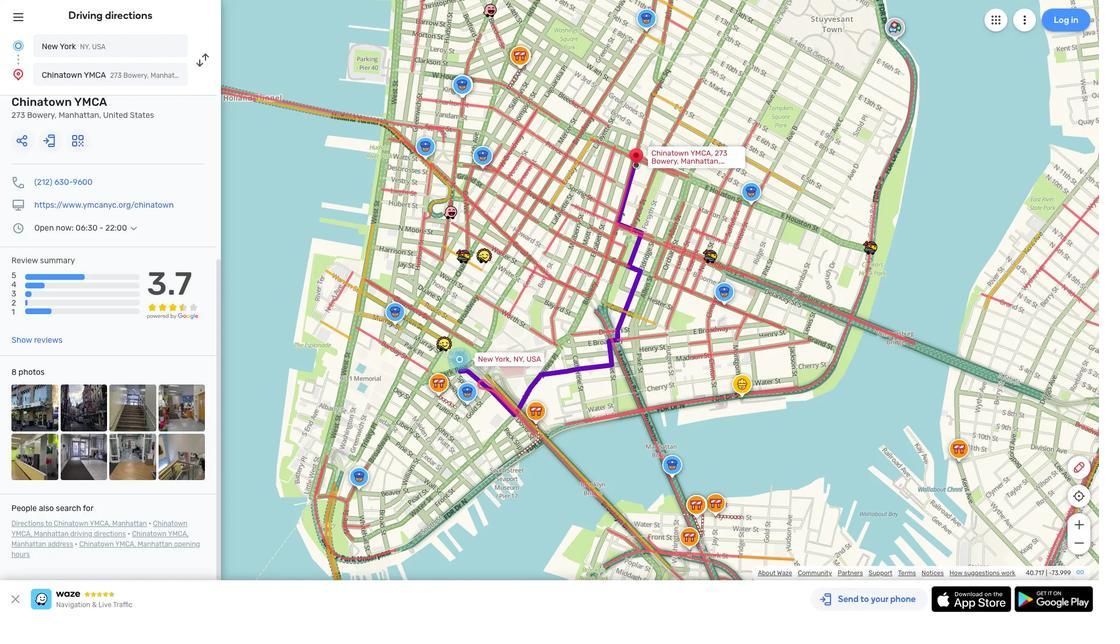 Task type: describe. For each thing, give the bounding box(es) containing it.
directions
[[11, 520, 44, 528]]

https://www.ymcanyc.org/chinatown
[[34, 201, 174, 210]]

location image
[[11, 68, 25, 81]]

navigation
[[56, 602, 90, 610]]

0 vertical spatial directions
[[105, 9, 153, 22]]

bowery, inside chinatown ymca, 273 bowery, manhattan, united states
[[652, 157, 680, 166]]

273 inside chinatown ymca, 273 bowery, manhattan, united states
[[715, 149, 728, 158]]

show
[[11, 336, 32, 346]]

work
[[1002, 570, 1016, 577]]

hours
[[11, 551, 30, 559]]

manhattan for chinatown ymca, manhattan opening hours
[[138, 541, 173, 549]]

new for york,
[[478, 355, 493, 364]]

support
[[869, 570, 893, 577]]

new york, ny, usa
[[478, 355, 542, 364]]

manhattan up chinatown ymca, manhattan address "link"
[[112, 520, 147, 528]]

chinatown inside the chinatown ymca, manhattan driving directions
[[153, 520, 188, 528]]

06:30
[[76, 223, 98, 233]]

directions to chinatown ymca, manhattan
[[11, 520, 147, 528]]

(212) 630-9600
[[34, 178, 93, 187]]

chinatown ymca, manhattan opening hours link
[[11, 541, 200, 559]]

1 vertical spatial ymca
[[74, 95, 107, 109]]

usa for york
[[92, 43, 106, 51]]

chinatown ymca, 273 bowery, manhattan, united states
[[652, 149, 728, 174]]

3
[[11, 289, 16, 299]]

current location image
[[11, 39, 25, 53]]

0 horizontal spatial -
[[100, 223, 103, 233]]

(212)
[[34, 178, 52, 187]]

also
[[39, 504, 54, 514]]

1 horizontal spatial united
[[189, 72, 210, 80]]

waze
[[778, 570, 793, 577]]

suggestions
[[965, 570, 1001, 577]]

1 horizontal spatial 273
[[110, 72, 122, 80]]

5
[[11, 271, 16, 281]]

york
[[60, 42, 76, 52]]

22:00
[[105, 223, 127, 233]]

open now: 06:30 - 22:00
[[34, 223, 127, 233]]

2
[[11, 299, 16, 308]]

driving directions
[[68, 9, 153, 22]]

8
[[11, 368, 17, 378]]

notices link
[[922, 570, 945, 577]]

chinatown ymca, manhattan opening hours
[[11, 541, 200, 559]]

ny, for york
[[80, 43, 90, 51]]

york,
[[495, 355, 512, 364]]

search
[[56, 504, 81, 514]]

630-
[[54, 178, 73, 187]]

manhattan, inside chinatown ymca, 273 bowery, manhattan, united states
[[681, 157, 721, 166]]

0 horizontal spatial 273
[[11, 111, 25, 120]]

terms link
[[899, 570, 917, 577]]

1 horizontal spatial states
[[212, 72, 232, 80]]

ymca, for hours
[[115, 541, 136, 549]]

0 vertical spatial manhattan,
[[151, 72, 187, 80]]

chinatown ymca, manhattan driving directions link
[[11, 520, 188, 539]]

new york ny, usa
[[42, 42, 106, 52]]

chinatown ymca, manhattan address
[[11, 531, 189, 549]]

chinatown inside chinatown ymca 273 bowery, manhattan, united states
[[11, 95, 72, 109]]

40.717 | -73.999
[[1027, 570, 1072, 577]]

partners
[[838, 570, 864, 577]]

about waze link
[[758, 570, 793, 577]]

8 photos
[[11, 368, 45, 378]]

notices
[[922, 570, 945, 577]]

manhattan for chinatown ymca, manhattan driving directions
[[34, 531, 69, 539]]

image 3 of chinatown ymca, manhattan image
[[109, 385, 156, 432]]

show reviews
[[11, 336, 63, 346]]

chevron down image
[[127, 224, 141, 233]]

traffic
[[113, 602, 133, 610]]

0 vertical spatial ymca
[[84, 70, 106, 80]]

driving
[[68, 9, 103, 22]]

1 horizontal spatial bowery,
[[123, 72, 149, 80]]

chinatown inside chinatown ymca, manhattan opening hours
[[79, 541, 114, 549]]

chinatown ymca, manhattan driving directions
[[11, 520, 188, 539]]



Task type: vqa. For each thing, say whether or not it's contained in the screenshot.
Manhattan,
yes



Task type: locate. For each thing, give the bounding box(es) containing it.
for
[[83, 504, 94, 514]]

states
[[212, 72, 232, 80], [130, 111, 154, 120], [677, 165, 699, 174]]

usa right the york at the top left of the page
[[92, 43, 106, 51]]

computer image
[[11, 199, 25, 213]]

directions
[[105, 9, 153, 22], [94, 531, 126, 539]]

ny, inside new york ny, usa
[[80, 43, 90, 51]]

0 horizontal spatial states
[[130, 111, 154, 120]]

photos
[[19, 368, 45, 378]]

0 horizontal spatial new
[[42, 42, 58, 52]]

0 vertical spatial ny,
[[80, 43, 90, 51]]

1 vertical spatial states
[[130, 111, 154, 120]]

1 vertical spatial chinatown ymca 273 bowery, manhattan, united states
[[11, 95, 154, 120]]

&
[[92, 602, 97, 610]]

clock image
[[11, 222, 25, 235]]

open
[[34, 223, 54, 233]]

image 7 of chinatown ymca, manhattan image
[[109, 434, 156, 481]]

0 horizontal spatial manhattan,
[[59, 111, 101, 120]]

about
[[758, 570, 776, 577]]

1 vertical spatial 273
[[11, 111, 25, 120]]

ymca
[[84, 70, 106, 80], [74, 95, 107, 109]]

zoom out image
[[1073, 537, 1087, 551]]

2 vertical spatial manhattan,
[[681, 157, 721, 166]]

manhattan
[[112, 520, 147, 528], [34, 531, 69, 539], [11, 541, 46, 549], [138, 541, 173, 549]]

community
[[799, 570, 833, 577]]

0 horizontal spatial united
[[103, 111, 128, 120]]

- left 22:00 in the left top of the page
[[100, 223, 103, 233]]

0 vertical spatial 273
[[110, 72, 122, 80]]

73.999
[[1052, 570, 1072, 577]]

link image
[[1076, 568, 1086, 577]]

zoom in image
[[1073, 518, 1087, 532]]

manhattan down the to
[[34, 531, 69, 539]]

image 4 of chinatown ymca, manhattan image
[[158, 385, 205, 432]]

0 vertical spatial bowery,
[[123, 72, 149, 80]]

ymca, for directions
[[11, 531, 32, 539]]

directions inside the chinatown ymca, manhattan driving directions
[[94, 531, 126, 539]]

address
[[48, 541, 73, 549]]

bowery,
[[123, 72, 149, 80], [27, 111, 57, 120], [652, 157, 680, 166]]

reviews
[[34, 336, 63, 346]]

opening
[[174, 541, 200, 549]]

ny,
[[80, 43, 90, 51], [514, 355, 525, 364]]

review summary
[[11, 256, 75, 266]]

|
[[1047, 570, 1048, 577]]

open now: 06:30 - 22:00 button
[[34, 223, 141, 233]]

1 horizontal spatial ny,
[[514, 355, 525, 364]]

0 horizontal spatial ny,
[[80, 43, 90, 51]]

0 vertical spatial states
[[212, 72, 232, 80]]

1 vertical spatial manhattan,
[[59, 111, 101, 120]]

- right '|'
[[1050, 570, 1052, 577]]

4
[[11, 280, 16, 290]]

image 1 of chinatown ymca, manhattan image
[[11, 385, 58, 432]]

partners link
[[838, 570, 864, 577]]

ymca, inside chinatown ymca, manhattan address
[[168, 531, 189, 539]]

review
[[11, 256, 38, 266]]

2 vertical spatial states
[[677, 165, 699, 174]]

image 8 of chinatown ymca, manhattan image
[[158, 434, 205, 481]]

navigation & live traffic
[[56, 602, 133, 610]]

1 vertical spatial -
[[1050, 570, 1052, 577]]

1 horizontal spatial -
[[1050, 570, 1052, 577]]

new left the york at the top left of the page
[[42, 42, 58, 52]]

1 horizontal spatial manhattan,
[[151, 72, 187, 80]]

chinatown
[[42, 70, 82, 80], [11, 95, 72, 109], [652, 149, 689, 158], [54, 520, 88, 528], [153, 520, 188, 528], [132, 531, 167, 539], [79, 541, 114, 549]]

1 vertical spatial bowery,
[[27, 111, 57, 120]]

0 horizontal spatial usa
[[92, 43, 106, 51]]

usa right york,
[[527, 355, 542, 364]]

2 horizontal spatial states
[[677, 165, 699, 174]]

ymca, inside chinatown ymca, 273 bowery, manhattan, united states
[[691, 149, 713, 158]]

ymca, inside the chinatown ymca, manhattan driving directions
[[11, 531, 32, 539]]

live
[[99, 602, 112, 610]]

usa for york,
[[527, 355, 542, 364]]

call image
[[11, 176, 25, 190]]

3.7
[[147, 265, 192, 303]]

2 horizontal spatial united
[[652, 165, 675, 174]]

-
[[100, 223, 103, 233], [1050, 570, 1052, 577]]

ny, for york,
[[514, 355, 525, 364]]

ymca, inside chinatown ymca, manhattan opening hours
[[115, 541, 136, 549]]

2 horizontal spatial bowery,
[[652, 157, 680, 166]]

1
[[11, 308, 15, 318]]

directions right driving
[[105, 9, 153, 22]]

273
[[110, 72, 122, 80], [11, 111, 25, 120], [715, 149, 728, 158]]

summary
[[40, 256, 75, 266]]

chinatown ymca, manhattan address link
[[11, 531, 189, 549]]

ymca,
[[691, 149, 713, 158], [90, 520, 111, 528], [11, 531, 32, 539], [168, 531, 189, 539], [115, 541, 136, 549]]

manhattan inside chinatown ymca, manhattan opening hours
[[138, 541, 173, 549]]

united
[[189, 72, 210, 80], [103, 111, 128, 120], [652, 165, 675, 174]]

1 vertical spatial directions
[[94, 531, 126, 539]]

2 horizontal spatial manhattan,
[[681, 157, 721, 166]]

image 2 of chinatown ymca, manhattan image
[[60, 385, 107, 432]]

(212) 630-9600 link
[[34, 178, 93, 187]]

0 vertical spatial new
[[42, 42, 58, 52]]

manhattan inside the chinatown ymca, manhattan driving directions
[[34, 531, 69, 539]]

image 6 of chinatown ymca, manhattan image
[[60, 434, 107, 481]]

how
[[950, 570, 963, 577]]

ymca, for manhattan,
[[691, 149, 713, 158]]

1 horizontal spatial usa
[[527, 355, 542, 364]]

community link
[[799, 570, 833, 577]]

5 4 3 2 1
[[11, 271, 16, 318]]

driving
[[70, 531, 92, 539]]

manhattan for chinatown ymca, manhattan address
[[11, 541, 46, 549]]

usa inside new york ny, usa
[[92, 43, 106, 51]]

new
[[42, 42, 58, 52], [478, 355, 493, 364]]

people also search for
[[11, 504, 94, 514]]

image 5 of chinatown ymca, manhattan image
[[11, 434, 58, 481]]

about waze community partners support terms notices how suggestions work
[[758, 570, 1016, 577]]

ny, right york,
[[514, 355, 525, 364]]

2 vertical spatial bowery,
[[652, 157, 680, 166]]

ny, right the york at the top left of the page
[[80, 43, 90, 51]]

usa
[[92, 43, 106, 51], [527, 355, 542, 364]]

1 horizontal spatial new
[[478, 355, 493, 364]]

1 vertical spatial united
[[103, 111, 128, 120]]

0 vertical spatial -
[[100, 223, 103, 233]]

manhattan,
[[151, 72, 187, 80], [59, 111, 101, 120], [681, 157, 721, 166]]

1 vertical spatial usa
[[527, 355, 542, 364]]

9600
[[73, 178, 93, 187]]

directions to chinatown ymca, manhattan link
[[11, 520, 147, 528]]

manhattan left opening
[[138, 541, 173, 549]]

now:
[[56, 223, 74, 233]]

chinatown inside chinatown ymca, manhattan address
[[132, 531, 167, 539]]

1 vertical spatial ny,
[[514, 355, 525, 364]]

to
[[46, 520, 52, 528]]

40.717
[[1027, 570, 1045, 577]]

0 vertical spatial usa
[[92, 43, 106, 51]]

2 vertical spatial united
[[652, 165, 675, 174]]

2 horizontal spatial 273
[[715, 149, 728, 158]]

1 vertical spatial new
[[478, 355, 493, 364]]

new left york,
[[478, 355, 493, 364]]

terms
[[899, 570, 917, 577]]

support link
[[869, 570, 893, 577]]

united inside chinatown ymca, 273 bowery, manhattan, united states
[[652, 165, 675, 174]]

x image
[[9, 593, 22, 607]]

2 vertical spatial 273
[[715, 149, 728, 158]]

pencil image
[[1073, 461, 1087, 475]]

0 vertical spatial united
[[189, 72, 210, 80]]

chinatown ymca 273 bowery, manhattan, united states
[[42, 70, 232, 80], [11, 95, 154, 120]]

people
[[11, 504, 37, 514]]

directions up chinatown ymca, manhattan opening hours
[[94, 531, 126, 539]]

0 horizontal spatial bowery,
[[27, 111, 57, 120]]

chinatown inside chinatown ymca, 273 bowery, manhattan, united states
[[652, 149, 689, 158]]

states inside chinatown ymca, 273 bowery, manhattan, united states
[[677, 165, 699, 174]]

https://www.ymcanyc.org/chinatown link
[[34, 201, 174, 210]]

new for york
[[42, 42, 58, 52]]

manhattan inside chinatown ymca, manhattan address
[[11, 541, 46, 549]]

manhattan up hours
[[11, 541, 46, 549]]

how suggestions work link
[[950, 570, 1016, 577]]

0 vertical spatial chinatown ymca 273 bowery, manhattan, united states
[[42, 70, 232, 80]]



